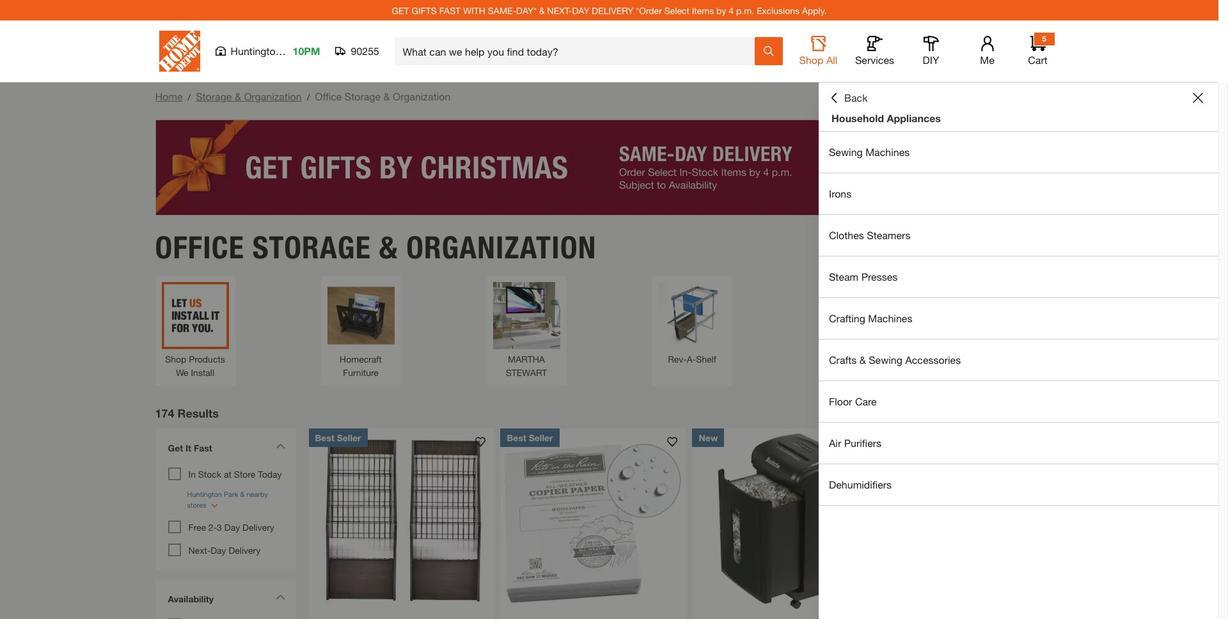 Task type: vqa. For each thing, say whether or not it's contained in the screenshot.
99
no



Task type: locate. For each thing, give the bounding box(es) containing it.
dehumidifiers link
[[819, 464, 1218, 505]]

with
[[463, 5, 485, 16]]

rev-a-shelf link
[[658, 282, 726, 366]]

day
[[224, 522, 240, 532], [211, 545, 226, 556]]

wall
[[830, 353, 847, 364]]

1 horizontal spatial best
[[507, 432, 526, 443]]

sewing machines link
[[819, 132, 1218, 173]]

rev-a-shelf
[[668, 353, 716, 364]]

0 horizontal spatial office
[[155, 229, 244, 266]]

machines inside crafting machines link
[[868, 312, 912, 324]]

174 results
[[155, 406, 219, 420]]

delivery
[[242, 522, 274, 532], [229, 545, 260, 556]]

seller
[[337, 432, 361, 443], [529, 432, 553, 443]]

household appliances
[[831, 112, 941, 124]]

machines down household appliances
[[865, 146, 910, 158]]

feedback link image
[[1211, 216, 1228, 285]]

furniture
[[343, 367, 379, 378]]

0 vertical spatial office
[[315, 90, 342, 102]]

machines up the crafts & sewing accessories
[[868, 312, 912, 324]]

/
[[188, 91, 191, 102], [307, 91, 310, 102]]

seller for wooden free standing 6-tier display literature brochure magazine rack in black (2-pack) image
[[337, 432, 361, 443]]

2 / from the left
[[307, 91, 310, 102]]

1 horizontal spatial seller
[[529, 432, 553, 443]]

home / storage & organization / office storage & organization
[[155, 90, 450, 102]]

0 vertical spatial machines
[[865, 146, 910, 158]]

it
[[185, 442, 191, 453]]

/ down the 10pm
[[307, 91, 310, 102]]

0 vertical spatial sewing
[[829, 146, 863, 158]]

huntington
[[231, 45, 281, 57]]

1 vertical spatial shop
[[165, 353, 186, 364]]

1 / from the left
[[188, 91, 191, 102]]

day right 3
[[224, 522, 240, 532]]

crafts & sewing accessories
[[829, 354, 961, 366]]

delivery right 3
[[242, 522, 274, 532]]

0 horizontal spatial best seller
[[315, 432, 361, 443]]

seller for all-weather 8-1/2 in. x 11 in. 20 lbs. bulk copier paper, white (500-sheet pack) image
[[529, 432, 553, 443]]

crafting machines link
[[819, 298, 1218, 339]]

shop
[[799, 54, 823, 66], [165, 353, 186, 364]]

steam
[[829, 271, 859, 283]]

services
[[855, 54, 894, 66]]

5
[[1042, 34, 1046, 43]]

1 horizontal spatial sewing
[[869, 354, 902, 366]]

delivery down 'free 2-3 day delivery'
[[229, 545, 260, 556]]

shop up we
[[165, 353, 186, 364]]

air purifiers link
[[819, 423, 1218, 464]]

gifts
[[412, 5, 437, 16]]

household
[[831, 112, 884, 124]]

1 best from the left
[[315, 432, 334, 443]]

machines
[[865, 146, 910, 158], [868, 312, 912, 324]]

steam presses
[[829, 271, 898, 283]]

0 vertical spatial day
[[224, 522, 240, 532]]

0 vertical spatial delivery
[[242, 522, 274, 532]]

storage
[[196, 90, 232, 102], [345, 90, 381, 102], [253, 229, 371, 266]]

free
[[188, 522, 206, 532]]

stock
[[198, 469, 221, 479]]

back
[[844, 91, 868, 104]]

sewing down household
[[829, 146, 863, 158]]

1 vertical spatial sewing
[[869, 354, 902, 366]]

1 horizontal spatial /
[[307, 91, 310, 102]]

shop all button
[[798, 36, 839, 67]]

shop left the all
[[799, 54, 823, 66]]

presses
[[861, 271, 898, 283]]

1 best seller from the left
[[315, 432, 361, 443]]

menu
[[819, 132, 1218, 506]]

1 seller from the left
[[337, 432, 361, 443]]

/ right home in the top of the page
[[188, 91, 191, 102]]

clothes
[[829, 229, 864, 241]]

1 vertical spatial machines
[[868, 312, 912, 324]]

1 horizontal spatial best seller
[[507, 432, 553, 443]]

steam presses link
[[819, 256, 1218, 297]]

0 horizontal spatial seller
[[337, 432, 361, 443]]

1 horizontal spatial shop
[[799, 54, 823, 66]]

drawer close image
[[1193, 93, 1203, 103]]

stewart
[[506, 367, 547, 378]]

dehumidifiers
[[829, 478, 892, 491]]

irons link
[[819, 173, 1218, 214]]

shop inside button
[[799, 54, 823, 66]]

best seller
[[315, 432, 361, 443], [507, 432, 553, 443]]

in stock at store today
[[188, 469, 282, 479]]

2 seller from the left
[[529, 432, 553, 443]]

0 horizontal spatial sewing
[[829, 146, 863, 158]]

shop products we install link
[[161, 282, 229, 379]]

accessories
[[905, 354, 961, 366]]

day
[[572, 5, 589, 16]]

sewing right crafts
[[869, 354, 902, 366]]

wooden free standing 6-tier display literature brochure magazine rack in black (2-pack) image
[[309, 428, 494, 614]]

machines inside sewing machines link
[[865, 146, 910, 158]]

at
[[224, 469, 231, 479]]

&
[[539, 5, 545, 16], [235, 90, 241, 102], [383, 90, 390, 102], [379, 229, 398, 266], [859, 354, 866, 366]]

me
[[980, 54, 994, 66]]

best for all-weather 8-1/2 in. x 11 in. 20 lbs. bulk copier paper, white (500-sheet pack) image
[[507, 432, 526, 443]]

0 horizontal spatial best
[[315, 432, 334, 443]]

crafting machines
[[829, 312, 912, 324]]

2 best from the left
[[507, 432, 526, 443]]

homecraft
[[340, 353, 382, 364]]

0 horizontal spatial shop
[[165, 353, 186, 364]]

exclusions
[[757, 5, 800, 16]]

0 vertical spatial shop
[[799, 54, 823, 66]]

next-day delivery link
[[188, 545, 260, 556]]

best seller for wooden free standing 6-tier display literature brochure magazine rack in black (2-pack) image
[[315, 432, 361, 443]]

storage & organization link
[[196, 90, 302, 102]]

services button
[[854, 36, 895, 67]]

0 horizontal spatial /
[[188, 91, 191, 102]]

2 best seller from the left
[[507, 432, 553, 443]]

me button
[[967, 36, 1008, 67]]

office storage & organization
[[155, 229, 596, 266]]

machines for sewing machines
[[865, 146, 910, 158]]

care
[[855, 395, 877, 407]]

wall mounted image
[[824, 282, 891, 349]]

shop products we install image
[[161, 282, 229, 349]]

10pm
[[293, 45, 320, 57]]

shop inside shop products we install
[[165, 353, 186, 364]]

martha stewart
[[506, 353, 547, 378]]

products
[[189, 353, 225, 364]]

get
[[168, 442, 183, 453]]

day down 3
[[211, 545, 226, 556]]

clothes steamers link
[[819, 215, 1218, 256]]

What can we help you find today? search field
[[403, 38, 754, 65]]

crafting
[[829, 312, 865, 324]]



Task type: describe. For each thing, give the bounding box(es) containing it.
huntington park
[[231, 45, 305, 57]]

floor care
[[829, 395, 877, 407]]

apply.
[[802, 5, 827, 16]]

rev a shelf image
[[658, 282, 726, 349]]

all-weather 8-1/2 in. x 11 in. 20 lbs. bulk copier paper, white (500-sheet pack) image
[[500, 428, 686, 614]]

new
[[699, 432, 718, 443]]

get it fast link
[[161, 435, 289, 464]]

1 vertical spatial day
[[211, 545, 226, 556]]

90255 button
[[335, 45, 380, 58]]

irons
[[829, 187, 851, 200]]

next-
[[188, 545, 211, 556]]

purifiers
[[844, 437, 881, 449]]

p.m.
[[736, 5, 754, 16]]

home link
[[155, 90, 183, 102]]

homecraft furniture image
[[327, 282, 394, 349]]

availability
[[168, 593, 214, 604]]

wall mounted
[[830, 353, 885, 364]]

clothes steamers
[[829, 229, 910, 241]]

get gifts fast with same-day* & next-day delivery *order select items by 4 p.m. exclusions apply.
[[392, 5, 827, 16]]

best for wooden free standing 6-tier display literature brochure magazine rack in black (2-pack) image
[[315, 432, 334, 443]]

air purifiers
[[829, 437, 881, 449]]

shop for shop all
[[799, 54, 823, 66]]

cart 5
[[1028, 34, 1048, 66]]

1 horizontal spatial office
[[315, 90, 342, 102]]

wall mounted link
[[824, 282, 891, 366]]

cx8 crosscut shredder image
[[884, 428, 1070, 614]]

results
[[178, 406, 219, 420]]

items
[[692, 5, 714, 16]]

a-
[[687, 353, 696, 364]]

free 2-3 day delivery
[[188, 522, 274, 532]]

shelf
[[696, 353, 716, 364]]

the home depot logo image
[[159, 31, 200, 72]]

today
[[258, 469, 282, 479]]

day*
[[516, 5, 537, 16]]

crafts & sewing accessories link
[[819, 340, 1218, 381]]

fast
[[439, 5, 461, 16]]

2-
[[208, 522, 217, 532]]

90255
[[351, 45, 379, 57]]

by
[[716, 5, 726, 16]]

get
[[392, 5, 409, 16]]

all
[[826, 54, 838, 66]]

diy
[[923, 54, 939, 66]]

free 2-3 day delivery link
[[188, 522, 274, 532]]

3
[[217, 522, 222, 532]]

30 l/7.9 gal. paper shredder cross cut document shredder for credit card/cd/junk mail shredder for office home image
[[692, 428, 878, 614]]

martha
[[508, 353, 545, 364]]

shop for shop products we install
[[165, 353, 186, 364]]

home
[[155, 90, 183, 102]]

1 vertical spatial office
[[155, 229, 244, 266]]

fast
[[194, 442, 212, 453]]

park
[[284, 45, 305, 57]]

mounted
[[849, 353, 885, 364]]

& inside menu
[[859, 354, 866, 366]]

same-
[[488, 5, 516, 16]]

homecraft furniture
[[340, 353, 382, 378]]

in
[[188, 469, 196, 479]]

steamers
[[867, 229, 910, 241]]

appliances
[[887, 112, 941, 124]]

4
[[729, 5, 734, 16]]

air
[[829, 437, 841, 449]]

machines for crafting machines
[[868, 312, 912, 324]]

menu containing sewing machines
[[819, 132, 1218, 506]]

next-day delivery
[[188, 545, 260, 556]]

martha stewart image
[[493, 282, 560, 349]]

store
[[234, 469, 255, 479]]

next-
[[547, 5, 572, 16]]

select
[[664, 5, 689, 16]]

availability link
[[161, 586, 289, 615]]

shop all
[[799, 54, 838, 66]]

install
[[191, 367, 214, 378]]

homecraft furniture link
[[327, 282, 394, 379]]

sponsored banner image
[[155, 120, 1063, 216]]

cart
[[1028, 54, 1048, 66]]

shop products we install
[[165, 353, 225, 378]]

floor care link
[[819, 381, 1218, 422]]

best seller for all-weather 8-1/2 in. x 11 in. 20 lbs. bulk copier paper, white (500-sheet pack) image
[[507, 432, 553, 443]]

1 vertical spatial delivery
[[229, 545, 260, 556]]

office supplies image
[[990, 282, 1057, 349]]

*order
[[636, 5, 662, 16]]

get it fast
[[168, 442, 212, 453]]

we
[[176, 367, 188, 378]]

crafts
[[829, 354, 857, 366]]

in stock at store today link
[[188, 469, 282, 479]]

rev-
[[668, 353, 687, 364]]



